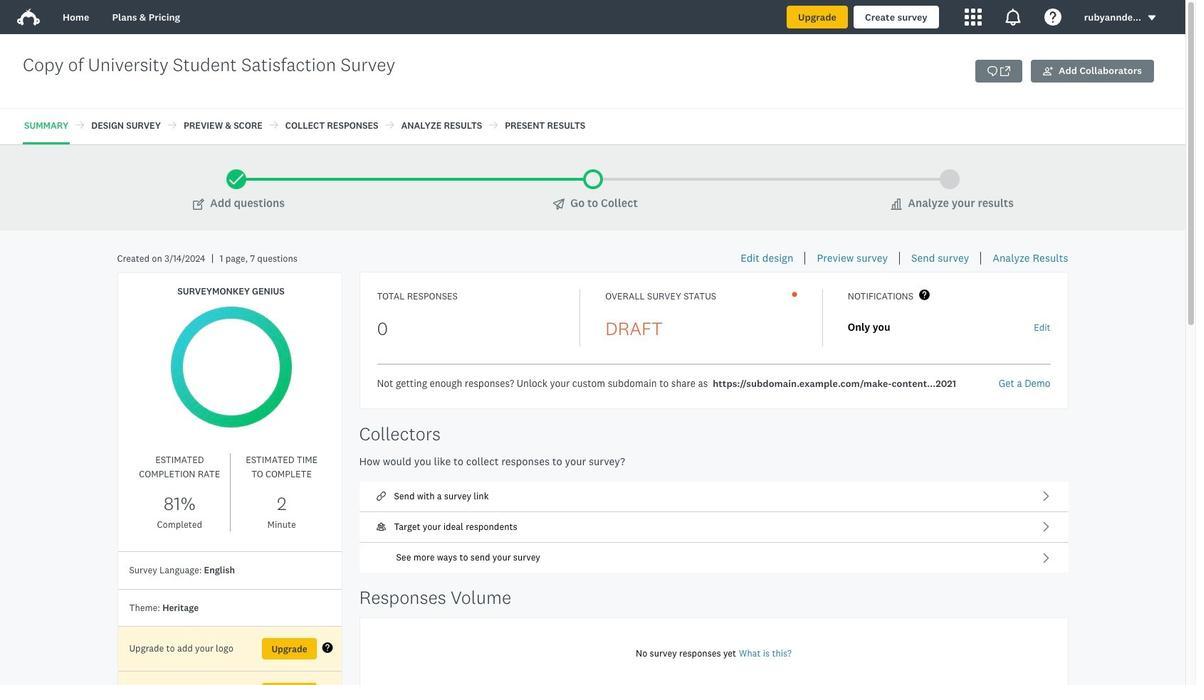Task type: locate. For each thing, give the bounding box(es) containing it.
comment image
[[988, 66, 998, 76]]

chevronright image
[[1041, 522, 1051, 533], [1041, 553, 1051, 564]]

pencilbox image
[[193, 199, 204, 210]]

brand logo image
[[17, 6, 40, 28], [17, 9, 40, 26]]

this link opens in a new tab image
[[1001, 66, 1011, 76], [1001, 66, 1011, 76]]

1 chevronright image from the top
[[1041, 522, 1051, 533]]

1 vertical spatial chevronright image
[[1041, 553, 1051, 564]]

link image
[[376, 492, 386, 501]]

2 brand logo image from the top
[[17, 9, 40, 26]]

products icon image
[[965, 9, 982, 26], [965, 9, 982, 26]]

chartbarvert image
[[891, 199, 902, 210]]

dropdown arrow icon image
[[1147, 13, 1157, 23], [1148, 15, 1156, 20]]

chevronright image
[[1041, 491, 1051, 502]]

0 vertical spatial chevronright image
[[1041, 522, 1051, 533]]



Task type: describe. For each thing, give the bounding box(es) containing it.
usersgroup image
[[376, 523, 386, 532]]

notification center icon image
[[1005, 9, 1022, 26]]

1 brand logo image from the top
[[17, 6, 40, 28]]

2 chevronright image from the top
[[1041, 553, 1051, 564]]

check image
[[229, 168, 243, 191]]

airplane image
[[553, 199, 565, 210]]

help icon image
[[1045, 9, 1062, 26]]



Task type: vqa. For each thing, say whether or not it's contained in the screenshot.
"Switch to one question at a time" image
no



